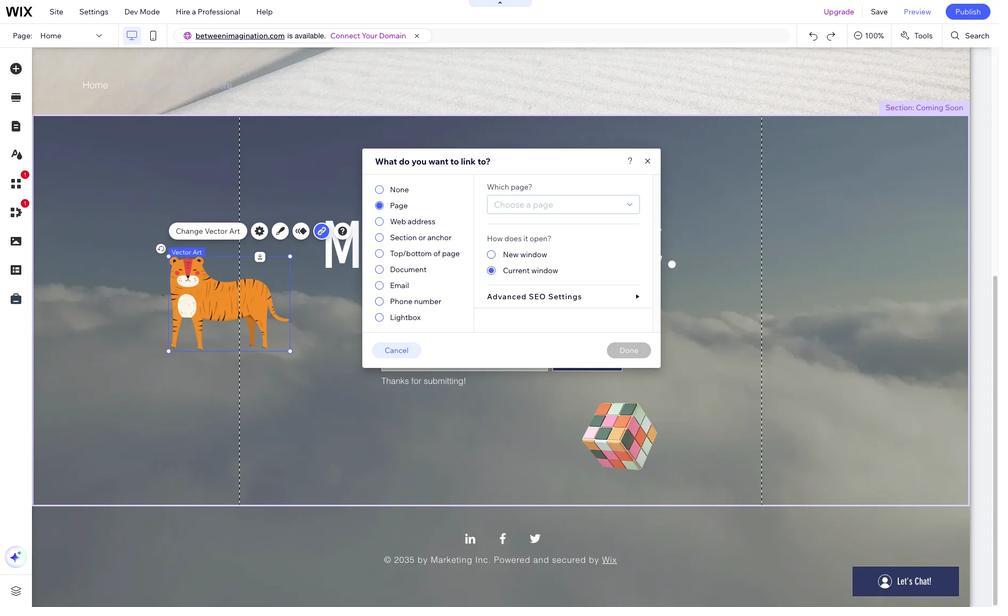 Task type: vqa. For each thing, say whether or not it's contained in the screenshot.
available.
yes



Task type: describe. For each thing, give the bounding box(es) containing it.
number
[[414, 297, 441, 306]]

site
[[50, 7, 63, 17]]

open?
[[530, 234, 552, 244]]

a for professional
[[192, 7, 196, 17]]

to
[[450, 156, 459, 167]]

section
[[390, 233, 417, 242]]

coming
[[916, 103, 944, 112]]

page?
[[511, 182, 532, 192]]

window for current window
[[531, 266, 558, 276]]

do
[[399, 156, 410, 167]]

which page?
[[487, 182, 532, 192]]

document
[[390, 265, 427, 274]]

preview button
[[896, 0, 940, 23]]

phone number
[[390, 297, 441, 306]]

1 vertical spatial art
[[193, 248, 202, 256]]

tools button
[[892, 24, 942, 47]]

new
[[503, 250, 519, 260]]

section or anchor
[[390, 233, 452, 242]]

upgrade
[[824, 7, 855, 17]]

100% button
[[848, 24, 892, 47]]

home
[[40, 31, 61, 41]]

domain
[[379, 31, 406, 41]]

100%
[[865, 31, 884, 41]]

your
[[362, 31, 377, 41]]

soon
[[945, 103, 964, 112]]

available.
[[295, 31, 326, 40]]

email
[[390, 281, 409, 290]]

address
[[408, 217, 435, 226]]

vector art
[[172, 248, 202, 256]]

want
[[429, 156, 449, 167]]

current
[[503, 266, 530, 276]]

how does it open?
[[487, 234, 552, 244]]

top/bottom
[[390, 249, 432, 258]]

publish
[[956, 7, 981, 17]]

choose a page
[[494, 199, 553, 210]]

none
[[390, 185, 409, 195]]

is available. connect your domain
[[287, 31, 406, 41]]

advanced seo settings
[[487, 292, 582, 302]]

it
[[523, 234, 528, 244]]

choose
[[494, 199, 525, 210]]

lightbox
[[390, 313, 421, 322]]

does
[[505, 234, 522, 244]]

section:
[[886, 103, 914, 112]]

search
[[965, 31, 990, 41]]

which
[[487, 182, 509, 192]]

is
[[287, 31, 293, 40]]

seo
[[529, 292, 546, 302]]

link
[[461, 156, 476, 167]]

page for choose a page
[[533, 199, 553, 210]]

preview
[[904, 7, 932, 17]]

web
[[390, 217, 406, 226]]



Task type: locate. For each thing, give the bounding box(es) containing it.
0 horizontal spatial page
[[442, 249, 460, 258]]

a down "page?"
[[526, 199, 531, 210]]

dev mode
[[124, 7, 160, 17]]

1 horizontal spatial settings
[[548, 292, 582, 302]]

of
[[433, 249, 440, 258]]

section: coming soon
[[886, 103, 964, 112]]

art down change
[[193, 248, 202, 256]]

1 vertical spatial a
[[526, 199, 531, 210]]

window for new window
[[520, 250, 547, 260]]

settings
[[79, 7, 108, 17], [548, 292, 582, 302]]

change vector art
[[176, 226, 240, 236]]

0 vertical spatial a
[[192, 7, 196, 17]]

page right of
[[442, 249, 460, 258]]

a right hire on the top left of the page
[[192, 7, 196, 17]]

cancel button
[[372, 343, 421, 359]]

vector right change
[[205, 226, 228, 236]]

1 vertical spatial settings
[[548, 292, 582, 302]]

0 horizontal spatial settings
[[79, 7, 108, 17]]

search button
[[943, 24, 999, 47]]

web address
[[390, 217, 435, 226]]

what
[[375, 156, 397, 167]]

1 vertical spatial page
[[442, 249, 460, 258]]

page right choose
[[533, 199, 553, 210]]

window down new window
[[531, 266, 558, 276]]

1 horizontal spatial a
[[526, 199, 531, 210]]

0 horizontal spatial vector
[[172, 248, 191, 256]]

to?
[[478, 156, 491, 167]]

current window
[[503, 266, 558, 276]]

page
[[390, 201, 408, 211]]

0 vertical spatial vector
[[205, 226, 228, 236]]

vector down change
[[172, 248, 191, 256]]

0 horizontal spatial a
[[192, 7, 196, 17]]

hire
[[176, 7, 190, 17]]

0 vertical spatial page
[[533, 199, 553, 210]]

art right change
[[229, 226, 240, 236]]

0 vertical spatial art
[[229, 226, 240, 236]]

0 horizontal spatial art
[[193, 248, 202, 256]]

tools
[[914, 31, 933, 41]]

a
[[192, 7, 196, 17], [526, 199, 531, 210]]

anchor
[[428, 233, 452, 242]]

cancel
[[385, 346, 409, 355]]

how
[[487, 234, 503, 244]]

1 horizontal spatial vector
[[205, 226, 228, 236]]

mode
[[140, 7, 160, 17]]

what do you want to link to?
[[375, 156, 491, 167]]

vector
[[205, 226, 228, 236], [172, 248, 191, 256]]

window
[[520, 250, 547, 260], [531, 266, 558, 276]]

top/bottom of page
[[390, 249, 460, 258]]

save button
[[863, 0, 896, 23]]

settings right seo
[[548, 292, 582, 302]]

phone
[[390, 297, 412, 306]]

professional
[[198, 7, 240, 17]]

save
[[871, 7, 888, 17]]

you
[[412, 156, 427, 167]]

1 horizontal spatial art
[[229, 226, 240, 236]]

advanced
[[487, 292, 527, 302]]

dev
[[124, 7, 138, 17]]

1 vertical spatial window
[[531, 266, 558, 276]]

help
[[256, 7, 273, 17]]

0 vertical spatial settings
[[79, 7, 108, 17]]

window up current window
[[520, 250, 547, 260]]

settings left the 'dev'
[[79, 7, 108, 17]]

1 vertical spatial vector
[[172, 248, 191, 256]]

1 horizontal spatial page
[[533, 199, 553, 210]]

page for top/bottom of page
[[442, 249, 460, 258]]

connect
[[330, 31, 360, 41]]

or
[[419, 233, 426, 242]]

betweenimagination.com
[[196, 31, 285, 41]]

new window
[[503, 250, 547, 260]]

a for page
[[526, 199, 531, 210]]

0 vertical spatial window
[[520, 250, 547, 260]]

hire a professional
[[176, 7, 240, 17]]

publish button
[[946, 4, 991, 20]]

change
[[176, 226, 203, 236]]

page
[[533, 199, 553, 210], [442, 249, 460, 258]]

art
[[229, 226, 240, 236], [193, 248, 202, 256]]



